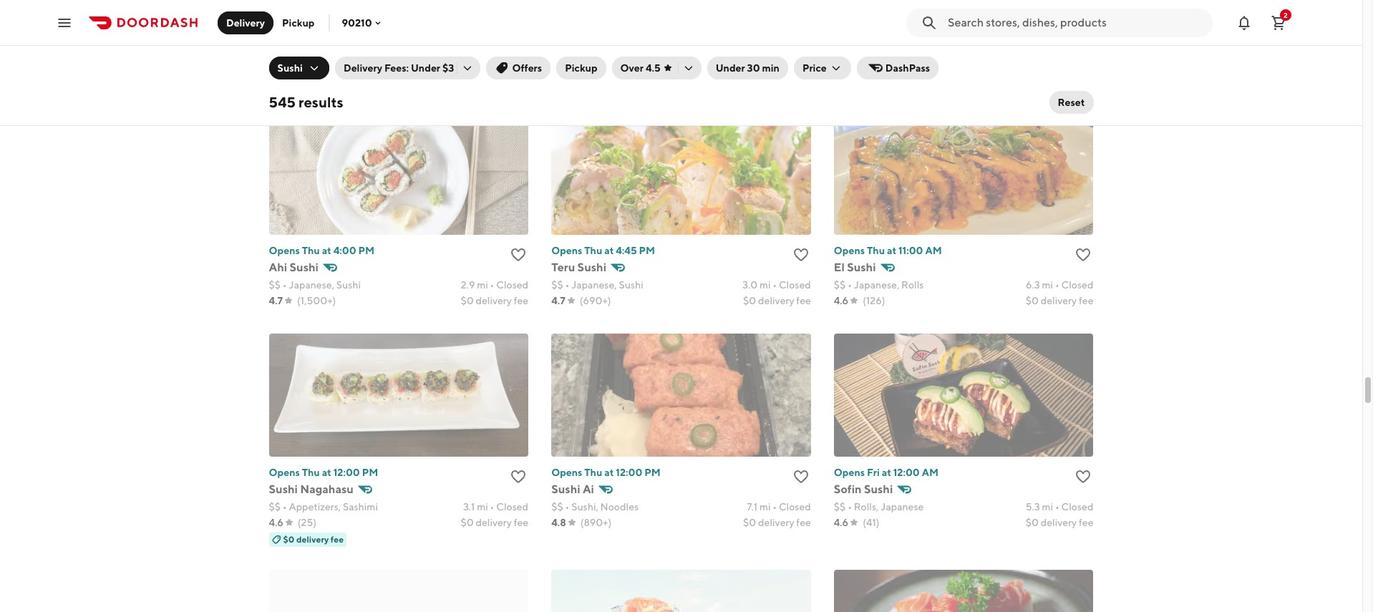 Task type: describe. For each thing, give the bounding box(es) containing it.
sushi ai
[[551, 482, 594, 496]]

opens for teru sushi
[[551, 245, 582, 256]]

2
[[1284, 10, 1288, 19]]

dan
[[583, 38, 604, 52]]

over 4.5
[[620, 62, 661, 74]]

3.0 for shiki sushi
[[460, 57, 475, 68]]

$​0 delivery fee for shiki sushi
[[461, 73, 528, 84]]

$​0 delivery fee for ahi sushi
[[461, 295, 528, 306]]

545
[[269, 94, 296, 110]]

545 results
[[269, 94, 343, 110]]

3.4
[[743, 57, 758, 68]]

sushi, for ai
[[571, 501, 598, 512]]

4:00
[[333, 245, 356, 256]]

4.7 for ahi sushi
[[269, 295, 283, 306]]

2.9
[[461, 279, 475, 290]]

90210
[[342, 17, 372, 28]]

opens thu at 4:00 pm
[[269, 245, 374, 256]]

11:30 for sushi don
[[898, 23, 922, 34]]

thu for sushi nagahasu
[[302, 467, 320, 478]]

$0
[[283, 534, 295, 545]]

sofin
[[834, 482, 862, 496]]

click to add this store to your saved list image for sushi
[[792, 246, 810, 263]]

ahi
[[269, 260, 287, 274]]

$$ down sushi dan
[[551, 57, 563, 68]]

click to add this store to your saved list image for ai
[[792, 468, 810, 485]]

mi for sushi ai
[[760, 501, 771, 512]]

japanese
[[881, 501, 924, 512]]

click to add this store to your saved list image for el sushi
[[1075, 246, 1092, 263]]

click to add this store to your saved list image for sushi don
[[1075, 24, 1092, 41]]

opens for sushi ai
[[551, 467, 582, 478]]

$​0 delivery fee for el sushi
[[1026, 295, 1094, 306]]

closed for shiki sushi
[[496, 57, 528, 68]]

closed for sushi ai
[[779, 501, 811, 512]]

4.6 for sushi
[[269, 517, 283, 528]]

opens thu at 11:30 am for shiki sushi
[[269, 23, 375, 34]]

appetizers,
[[289, 501, 341, 512]]

5.3 mi • closed
[[1026, 501, 1094, 512]]

click to add this store to your saved list image for sushi nagahasu
[[510, 468, 527, 485]]

under inside button
[[716, 62, 745, 74]]

asian
[[318, 57, 343, 68]]

opens thu at 4:45 pm
[[551, 245, 655, 256]]

sushi button
[[269, 57, 329, 79]]

pm for teru sushi
[[639, 245, 655, 256]]

$$ • sushi, asian
[[269, 57, 343, 68]]

am for el sushi
[[925, 245, 942, 256]]

$​0 for sushi ai
[[743, 517, 756, 528]]

results
[[299, 94, 343, 110]]

rolls
[[901, 279, 924, 290]]

mi for el sushi
[[1042, 279, 1053, 290]]

shiki sushi
[[269, 38, 326, 52]]

$$ • japanese, sushi for ahi sushi
[[269, 279, 361, 290]]

7.1 mi • closed
[[747, 501, 811, 512]]

thu for teru sushi
[[584, 245, 602, 256]]

opens for sofin sushi
[[834, 467, 865, 478]]

japanese, for el sushi
[[854, 279, 899, 290]]

$3
[[442, 62, 454, 74]]

(630+)
[[580, 73, 610, 84]]

thu for el sushi
[[867, 245, 885, 256]]

don
[[865, 38, 888, 52]]

opens thu at 12:00 pm for ai
[[551, 467, 661, 478]]

mi for teru sushi
[[760, 279, 771, 290]]

shiki
[[269, 38, 295, 52]]

thu for shiki sushi
[[302, 23, 320, 34]]

2 button
[[1264, 8, 1293, 37]]

min
[[762, 62, 780, 74]]

$​0 for el sushi
[[1026, 295, 1039, 306]]

ai
[[583, 482, 594, 496]]

$​0 delivery fee for sushi ai
[[743, 517, 811, 528]]

$​0 for sofin sushi
[[1026, 517, 1039, 528]]

rolls,
[[854, 501, 879, 512]]

reset
[[1058, 97, 1085, 108]]

over
[[620, 62, 644, 74]]

under 30 min
[[716, 62, 780, 74]]

1 under from the left
[[411, 62, 440, 74]]

sushi don
[[834, 38, 888, 52]]

opens thu at 12:00 pm for nagahasu
[[269, 467, 378, 478]]

at for sushi ai
[[604, 467, 614, 478]]

4.6 for el
[[834, 295, 848, 306]]

at for ahi sushi
[[322, 245, 331, 256]]

11:00
[[898, 245, 923, 256]]

thu for ahi sushi
[[302, 245, 320, 256]]

japanese, for ahi sushi
[[289, 279, 334, 290]]

(2,700+)
[[297, 73, 337, 84]]

sushi dan
[[551, 38, 604, 52]]

3.1
[[463, 501, 475, 512]]

pm for sushi ai
[[645, 467, 661, 478]]

$$ • sushi, noodles
[[551, 501, 639, 512]]

delivery for sofin sushi
[[1041, 517, 1077, 528]]

opens for sushi nagahasu
[[269, 467, 300, 478]]

opens thu at 11:30 am for sushi don
[[834, 23, 941, 34]]

$0 delivery fee
[[283, 534, 344, 545]]

closed for sofin sushi
[[1061, 501, 1094, 512]]

offers
[[512, 62, 542, 74]]

delivery for shiki sushi
[[476, 73, 512, 84]]

nagahasu
[[300, 482, 354, 496]]

fees:
[[384, 62, 409, 74]]

4.7 down $$ • sushi bars
[[551, 73, 565, 84]]

delivery for el sushi
[[1041, 295, 1077, 306]]

$$ • japanese, rolls
[[834, 279, 924, 290]]

opens fri at 12:00 am
[[834, 467, 939, 478]]

open menu image
[[56, 14, 73, 31]]

sashimi
[[343, 501, 378, 512]]

at for sushi nagahasu
[[322, 467, 331, 478]]

$​0 for teru sushi
[[743, 295, 756, 306]]

4.7 for sushi don
[[834, 73, 848, 84]]

(449)
[[862, 73, 888, 84]]

closed for sushi nagahasu
[[496, 501, 528, 512]]

dashpass
[[885, 62, 930, 74]]

2.9 mi • closed
[[461, 279, 528, 290]]

price
[[802, 62, 827, 74]]

under 30 min button
[[707, 57, 788, 79]]

11:30 for shiki sushi
[[333, 23, 357, 34]]

noodles
[[600, 501, 639, 512]]

12:00 for sushi nagahasu
[[333, 467, 360, 478]]

sushi nagahasu
[[269, 482, 354, 496]]

delivery fees: under $3
[[344, 62, 454, 74]]

delivery button
[[218, 11, 274, 34]]

3.0 mi • closed for shiki sushi
[[460, 57, 528, 68]]

notification bell image
[[1236, 14, 1253, 31]]

fri
[[867, 467, 880, 478]]



Task type: vqa. For each thing, say whether or not it's contained in the screenshot.


Task type: locate. For each thing, give the bounding box(es) containing it.
0 vertical spatial pickup button
[[274, 11, 323, 34]]

1 opens thu at 12:00 pm from the left
[[269, 467, 378, 478]]

click to add this store to your saved list image for sofin sushi
[[1075, 468, 1092, 485]]

1 horizontal spatial pickup
[[565, 62, 597, 74]]

opens thu at 12:00 pm up ai
[[551, 467, 661, 478]]

2 12:00 from the left
[[616, 467, 642, 478]]

mi for sushi nagahasu
[[477, 501, 488, 512]]

4.6 for sofin
[[834, 517, 848, 528]]

bars
[[598, 57, 618, 68]]

delivery
[[476, 73, 512, 84], [758, 73, 794, 84], [476, 295, 512, 306], [758, 295, 794, 306], [1041, 295, 1077, 306], [476, 517, 512, 528], [758, 517, 794, 528], [1041, 517, 1077, 528], [296, 534, 329, 545]]

click to add this store to your saved list image left 'el'
[[792, 246, 810, 263]]

$$ right price
[[834, 57, 846, 68]]

sushi, for sushi
[[289, 57, 316, 68]]

am up 'dashpass'
[[924, 23, 941, 34]]

opens up el sushi
[[834, 245, 865, 256]]

1 12:00 from the left
[[333, 467, 360, 478]]

$​0 delivery fee for sushi nagahasu
[[461, 517, 528, 528]]

fee for teru sushi
[[796, 295, 811, 306]]

$$ • sushi bars
[[551, 57, 618, 68]]

at for sofin sushi
[[882, 467, 891, 478]]

pickup
[[282, 17, 315, 28], [565, 62, 597, 74]]

japanese, up (1,500+)
[[289, 279, 334, 290]]

0 vertical spatial 3.0
[[460, 57, 475, 68]]

$$ left appetizers,
[[269, 501, 281, 512]]

1 vertical spatial pickup
[[565, 62, 597, 74]]

pickup up shiki sushi
[[282, 17, 315, 28]]

at up nagahasu
[[322, 467, 331, 478]]

pm for sushi nagahasu
[[362, 467, 378, 478]]

0 vertical spatial 3.0 mi • closed
[[460, 57, 528, 68]]

offers button
[[486, 57, 551, 79]]

$$ • rolls, japanese
[[834, 501, 924, 512]]

dashpass button
[[857, 57, 939, 79]]

at for shiki sushi
[[322, 23, 331, 34]]

1 horizontal spatial sushi,
[[571, 501, 598, 512]]

sushi,
[[289, 57, 316, 68], [571, 501, 598, 512]]

1 vertical spatial sushi,
[[571, 501, 598, 512]]

1 vertical spatial 3.0 mi • closed
[[742, 279, 811, 290]]

0 horizontal spatial sushi,
[[289, 57, 316, 68]]

1 vertical spatial pickup button
[[556, 57, 606, 79]]

at right "fri"
[[882, 467, 891, 478]]

opens up sushi don
[[834, 23, 865, 34]]

(890+)
[[580, 517, 612, 528]]

1 horizontal spatial $$ • japanese, sushi
[[551, 279, 643, 290]]

0 horizontal spatial 12:00
[[333, 467, 360, 478]]

$$ up 4.8
[[551, 501, 563, 512]]

click to add this store to your saved list image up "2.9 mi • closed"
[[510, 246, 527, 263]]

1 vertical spatial click to add this store to your saved list image
[[792, 468, 810, 485]]

4.6 left (126)
[[834, 295, 848, 306]]

pickup for pickup button to the top
[[282, 17, 315, 28]]

am
[[359, 23, 375, 34], [924, 23, 941, 34], [925, 245, 942, 256], [922, 467, 939, 478]]

•
[[283, 57, 287, 68], [490, 57, 494, 68], [565, 57, 569, 68], [773, 57, 777, 68], [848, 57, 852, 68], [283, 279, 287, 290], [490, 279, 494, 290], [565, 279, 569, 290], [773, 279, 777, 290], [848, 279, 852, 290], [1055, 279, 1059, 290], [283, 501, 287, 512], [490, 501, 494, 512], [565, 501, 569, 512], [773, 501, 777, 512], [848, 501, 852, 512], [1055, 501, 1059, 512]]

3.0 mi • closed for teru sushi
[[742, 279, 811, 290]]

delivery for delivery fees: under $3
[[344, 62, 382, 74]]

1 horizontal spatial 12:00
[[616, 467, 642, 478]]

am for sushi don
[[924, 23, 941, 34]]

$$ for shiki sushi
[[269, 57, 281, 68]]

1 vertical spatial delivery
[[344, 62, 382, 74]]

opens up shiki at the top left of the page
[[269, 23, 300, 34]]

pickup button up shiki sushi
[[274, 11, 323, 34]]

$$ for ahi sushi
[[269, 279, 281, 290]]

$​0 for shiki sushi
[[461, 73, 474, 84]]

opens for el sushi
[[834, 245, 865, 256]]

click to add this store to your saved list image
[[1075, 24, 1092, 41], [510, 246, 527, 263], [1075, 246, 1092, 263], [510, 468, 527, 485], [1075, 468, 1092, 485]]

2 under from the left
[[716, 62, 745, 74]]

click to add this store to your saved list image up 3.1 mi • closed
[[510, 468, 527, 485]]

$$ for sofin sushi
[[834, 501, 846, 512]]

11:30
[[333, 23, 357, 34], [898, 23, 922, 34]]

0 horizontal spatial under
[[411, 62, 440, 74]]

11:30 up 'dashpass'
[[898, 23, 922, 34]]

1 11:30 from the left
[[333, 23, 357, 34]]

11:30 up asian
[[333, 23, 357, 34]]

fee for sofin sushi
[[1079, 517, 1094, 528]]

sushi, down shiki sushi
[[289, 57, 316, 68]]

thu for sushi ai
[[584, 467, 602, 478]]

at
[[322, 23, 331, 34], [887, 23, 896, 34], [322, 245, 331, 256], [604, 245, 614, 256], [887, 245, 896, 256], [322, 467, 331, 478], [604, 467, 614, 478], [882, 467, 891, 478]]

am for shiki sushi
[[359, 23, 375, 34]]

el
[[834, 260, 845, 274]]

$​0
[[461, 73, 474, 84], [743, 73, 756, 84], [461, 295, 474, 306], [743, 295, 756, 306], [1026, 295, 1039, 306], [461, 517, 474, 528], [743, 517, 756, 528], [1026, 517, 1039, 528]]

$$ • japanese, sushi for teru sushi
[[551, 279, 643, 290]]

fee for sushi ai
[[796, 517, 811, 528]]

delivery for sushi nagahasu
[[476, 517, 512, 528]]

0 horizontal spatial pickup button
[[274, 11, 323, 34]]

4.8
[[551, 517, 566, 528]]

at up don
[[887, 23, 896, 34]]

2 horizontal spatial $$ • japanese, sushi
[[834, 57, 926, 68]]

fee for shiki sushi
[[514, 73, 528, 84]]

0 horizontal spatial $$ • japanese, sushi
[[269, 279, 361, 290]]

0 horizontal spatial opens thu at 11:30 am
[[269, 23, 375, 34]]

am right 11:00
[[925, 245, 942, 256]]

3.0 mi • closed
[[460, 57, 528, 68], [742, 279, 811, 290]]

under left 30
[[716, 62, 745, 74]]

click to add this store to your saved list image up the 6.3 mi • closed at the top of page
[[1075, 246, 1092, 263]]

fee for sushi nagahasu
[[514, 517, 528, 528]]

click to add this store to your saved list image up reset
[[1075, 24, 1092, 41]]

opens thu at 11:00 am
[[834, 245, 942, 256]]

click to add this store to your saved list image for ahi sushi
[[510, 246, 527, 263]]

pickup button
[[274, 11, 323, 34], [556, 57, 606, 79]]

4:45
[[616, 245, 637, 256]]

1 horizontal spatial 3.0
[[742, 279, 758, 290]]

closed for ahi sushi
[[496, 279, 528, 290]]

2 opens thu at 12:00 pm from the left
[[551, 467, 661, 478]]

(1,500+)
[[297, 295, 336, 306]]

2 11:30 from the left
[[898, 23, 922, 34]]

reset button
[[1049, 91, 1094, 114]]

4.7 for shiki sushi
[[269, 73, 283, 84]]

fee
[[514, 73, 528, 84], [796, 73, 811, 84], [514, 295, 528, 306], [796, 295, 811, 306], [1079, 295, 1094, 306], [514, 517, 528, 528], [796, 517, 811, 528], [1079, 517, 1094, 528], [331, 534, 344, 545]]

12:00 for sofin sushi
[[893, 467, 920, 478]]

opens up teru
[[551, 245, 582, 256]]

$$ for sushi ai
[[551, 501, 563, 512]]

1 horizontal spatial pickup button
[[556, 57, 606, 79]]

3 12:00 from the left
[[893, 467, 920, 478]]

thu up shiki sushi
[[302, 23, 320, 34]]

delivery for sushi ai
[[758, 517, 794, 528]]

closed
[[496, 57, 528, 68], [779, 57, 811, 68], [496, 279, 528, 290], [779, 279, 811, 290], [1061, 279, 1094, 290], [496, 501, 528, 512], [779, 501, 811, 512], [1061, 501, 1094, 512]]

0 horizontal spatial opens thu at 12:00 pm
[[269, 467, 378, 478]]

pickup button down sushi dan
[[556, 57, 606, 79]]

3 items, open order cart image
[[1270, 14, 1287, 31]]

1 horizontal spatial 11:30
[[898, 23, 922, 34]]

1 opens thu at 11:30 am from the left
[[269, 23, 375, 34]]

12:00 right "fri"
[[893, 467, 920, 478]]

click to add this store to your saved list image up 7.1 mi • closed
[[792, 468, 810, 485]]

$$ • japanese, sushi up the (449)
[[834, 57, 926, 68]]

7.1
[[747, 501, 758, 512]]

mi for shiki sushi
[[477, 57, 488, 68]]

$$ • japanese, sushi
[[834, 57, 926, 68], [269, 279, 361, 290], [551, 279, 643, 290]]

4.7 down teru
[[551, 295, 565, 306]]

ahi sushi
[[269, 260, 319, 274]]

sushi, down ai
[[571, 501, 598, 512]]

at up the noodles
[[604, 467, 614, 478]]

$$ down ahi at the top
[[269, 279, 281, 290]]

thu for sushi don
[[867, 23, 885, 34]]

$$ down 'el'
[[834, 279, 846, 290]]

at left the 4:00
[[322, 245, 331, 256]]

4.5
[[646, 62, 661, 74]]

thu
[[302, 23, 320, 34], [867, 23, 885, 34], [302, 245, 320, 256], [584, 245, 602, 256], [867, 245, 885, 256], [302, 467, 320, 478], [584, 467, 602, 478]]

price button
[[794, 57, 851, 79]]

under
[[411, 62, 440, 74], [716, 62, 745, 74]]

12:00 up nagahasu
[[333, 467, 360, 478]]

thu up sushi nagahasu
[[302, 467, 320, 478]]

0 vertical spatial sushi,
[[289, 57, 316, 68]]

$$ down teru
[[551, 279, 563, 290]]

at left 90210
[[322, 23, 331, 34]]

pm for ahi sushi
[[358, 245, 374, 256]]

opens for sushi don
[[834, 23, 865, 34]]

opens for ahi sushi
[[269, 245, 300, 256]]

at for teru sushi
[[604, 245, 614, 256]]

japanese, for teru sushi
[[571, 279, 617, 290]]

1 horizontal spatial opens thu at 12:00 pm
[[551, 467, 661, 478]]

0 horizontal spatial pickup
[[282, 17, 315, 28]]

delivery
[[226, 17, 265, 28], [344, 62, 382, 74]]

japanese, up (690+)
[[571, 279, 617, 290]]

4.7
[[269, 73, 283, 84], [551, 73, 565, 84], [834, 73, 848, 84], [269, 295, 283, 306], [551, 295, 565, 306]]

$$ for sushi nagahasu
[[269, 501, 281, 512]]

opens thu at 12:00 pm up nagahasu
[[269, 467, 378, 478]]

6.3
[[1026, 279, 1040, 290]]

0 horizontal spatial delivery
[[226, 17, 265, 28]]

opens thu at 11:30 am up shiki sushi
[[269, 23, 375, 34]]

0 horizontal spatial 3.0 mi • closed
[[460, 57, 528, 68]]

opens for shiki sushi
[[269, 23, 300, 34]]

$$ • japanese, sushi up (690+)
[[551, 279, 643, 290]]

pickup down sushi dan
[[565, 62, 597, 74]]

$$ for teru sushi
[[551, 279, 563, 290]]

4.7 right price
[[834, 73, 848, 84]]

4.7 down ahi at the top
[[269, 295, 283, 306]]

delivery for teru sushi
[[758, 295, 794, 306]]

am for sofin sushi
[[922, 467, 939, 478]]

0 vertical spatial click to add this store to your saved list image
[[792, 246, 810, 263]]

(41)
[[863, 517, 880, 528]]

thu up ai
[[584, 467, 602, 478]]

mi
[[477, 57, 488, 68], [760, 57, 771, 68], [477, 279, 488, 290], [760, 279, 771, 290], [1042, 279, 1053, 290], [477, 501, 488, 512], [760, 501, 771, 512], [1042, 501, 1053, 512]]

0 horizontal spatial 11:30
[[333, 23, 357, 34]]

3.4 mi • closed
[[743, 57, 811, 68]]

mi for sofin sushi
[[1042, 501, 1053, 512]]

sushi inside button
[[277, 62, 303, 74]]

opens up sushi nagahasu
[[269, 467, 300, 478]]

at for sushi don
[[887, 23, 896, 34]]

3.0 for teru sushi
[[742, 279, 758, 290]]

(25)
[[298, 517, 316, 528]]

2 opens thu at 11:30 am from the left
[[834, 23, 941, 34]]

sushi
[[297, 38, 326, 52], [551, 38, 580, 52], [834, 38, 863, 52], [571, 57, 596, 68], [901, 57, 926, 68], [277, 62, 303, 74], [290, 260, 319, 274], [577, 260, 606, 274], [847, 260, 876, 274], [336, 279, 361, 290], [619, 279, 643, 290], [269, 482, 298, 496], [551, 482, 580, 496], [864, 482, 893, 496]]

over 4.5 button
[[612, 57, 701, 79]]

$$ down the sofin at the right bottom
[[834, 501, 846, 512]]

4.7 for teru sushi
[[551, 295, 565, 306]]

japanese, up the (449)
[[854, 57, 899, 68]]

thu up don
[[867, 23, 885, 34]]

1 horizontal spatial opens thu at 11:30 am
[[834, 23, 941, 34]]

1 vertical spatial 3.0
[[742, 279, 758, 290]]

$​0 for ahi sushi
[[461, 295, 474, 306]]

opens up sushi ai at bottom
[[551, 467, 582, 478]]

at left 4:45 on the left of page
[[604, 245, 614, 256]]

1 click to add this store to your saved list image from the top
[[792, 246, 810, 263]]

6.3 mi • closed
[[1026, 279, 1094, 290]]

$$ for el sushi
[[834, 279, 846, 290]]

am up the delivery fees: under $3
[[359, 23, 375, 34]]

delivery inside button
[[226, 17, 265, 28]]

$​0 for sushi nagahasu
[[461, 517, 474, 528]]

opens up ahi at the top
[[269, 245, 300, 256]]

1 horizontal spatial under
[[716, 62, 745, 74]]

closed for el sushi
[[1061, 279, 1094, 290]]

thu up 'teru sushi'
[[584, 245, 602, 256]]

Store search: begin typing to search for stores available on DoorDash text field
[[948, 15, 1204, 30]]

mi for ahi sushi
[[477, 279, 488, 290]]

1 horizontal spatial 3.0 mi • closed
[[742, 279, 811, 290]]

sofin sushi
[[834, 482, 893, 496]]

pickup for the bottommost pickup button
[[565, 62, 597, 74]]

0 vertical spatial pickup
[[282, 17, 315, 28]]

12:00 for sushi ai
[[616, 467, 642, 478]]

thu up ahi sushi
[[302, 245, 320, 256]]

$​0 delivery fee for sofin sushi
[[1026, 517, 1094, 528]]

3.1 mi • closed
[[463, 501, 528, 512]]

$​0 delivery fee
[[461, 73, 528, 84], [743, 73, 811, 84], [461, 295, 528, 306], [743, 295, 811, 306], [1026, 295, 1094, 306], [461, 517, 528, 528], [743, 517, 811, 528], [1026, 517, 1094, 528]]

teru
[[551, 260, 575, 274]]

(126)
[[863, 295, 885, 306]]

2 click to add this store to your saved list image from the top
[[792, 468, 810, 485]]

at left 11:00
[[887, 245, 896, 256]]

el sushi
[[834, 260, 876, 274]]

30
[[747, 62, 760, 74]]

$$ • japanese, sushi up (1,500+)
[[269, 279, 361, 290]]

$$ down shiki at the top left of the page
[[269, 57, 281, 68]]

delivery for delivery
[[226, 17, 265, 28]]

0 vertical spatial delivery
[[226, 17, 265, 28]]

5.3
[[1026, 501, 1040, 512]]

opens thu at 11:30 am up don
[[834, 23, 941, 34]]

click to add this store to your saved list image up 5.3 mi • closed
[[1075, 468, 1092, 485]]

90210 button
[[342, 17, 383, 28]]

am up japanese
[[922, 467, 939, 478]]

2 horizontal spatial 12:00
[[893, 467, 920, 478]]

(690+)
[[580, 295, 611, 306]]

closed for teru sushi
[[779, 279, 811, 290]]

opens up the sofin at the right bottom
[[834, 467, 865, 478]]

under left "$3"
[[411, 62, 440, 74]]

$​0 delivery fee for teru sushi
[[743, 295, 811, 306]]

opens thu at 12:00 pm
[[269, 467, 378, 478], [551, 467, 661, 478]]

japanese,
[[854, 57, 899, 68], [289, 279, 334, 290], [571, 279, 617, 290], [854, 279, 899, 290]]

0 horizontal spatial 3.0
[[460, 57, 475, 68]]

$$ • appetizers, sashimi
[[269, 501, 378, 512]]

delivery for ahi sushi
[[476, 295, 512, 306]]

japanese, up (126)
[[854, 279, 899, 290]]

4.6 left (41)
[[834, 517, 848, 528]]

teru sushi
[[551, 260, 606, 274]]

fee for el sushi
[[1079, 295, 1094, 306]]

fee for ahi sushi
[[514, 295, 528, 306]]

4.6 up $0
[[269, 517, 283, 528]]

thu up el sushi
[[867, 245, 885, 256]]

1 horizontal spatial delivery
[[344, 62, 382, 74]]

4.7 up the 545
[[269, 73, 283, 84]]

12:00
[[333, 467, 360, 478], [616, 467, 642, 478], [893, 467, 920, 478]]

12:00 up the noodles
[[616, 467, 642, 478]]

click to add this store to your saved list image
[[792, 246, 810, 263], [792, 468, 810, 485]]



